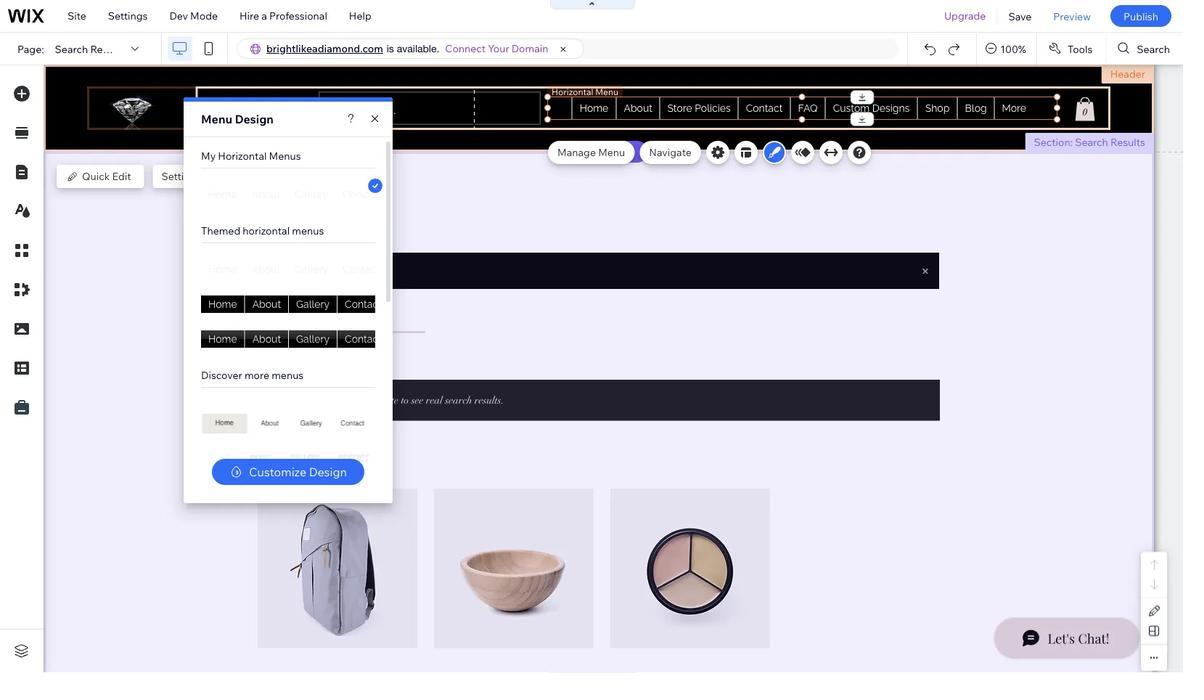 Task type: describe. For each thing, give the bounding box(es) containing it.
my
[[201, 150, 216, 162]]

customize design
[[249, 465, 347, 479]]

themed
[[201, 224, 241, 237]]

quick
[[82, 170, 110, 183]]

search for search
[[1138, 42, 1171, 55]]

customize
[[249, 465, 307, 479]]

professional
[[269, 9, 327, 22]]

add section
[[576, 145, 635, 158]]

tools
[[1068, 42, 1093, 55]]

manage
[[558, 146, 596, 159]]

is available. connect your domain
[[387, 42, 549, 55]]

add
[[576, 145, 596, 158]]

section
[[598, 145, 635, 158]]

search for search results
[[55, 42, 88, 55]]

1 home link from the top
[[201, 186, 244, 204]]

available.
[[397, 42, 440, 54]]

preview button
[[1043, 0, 1102, 32]]

is
[[387, 42, 394, 54]]

tools button
[[1038, 33, 1106, 65]]

3 home link from the top
[[201, 296, 244, 314]]

discover more menus
[[201, 369, 304, 382]]

manage menu
[[558, 146, 626, 159]]

publish
[[1124, 10, 1159, 22]]

section: search results
[[1035, 136, 1146, 149]]

upgrade
[[945, 9, 987, 22]]

hire a professional
[[240, 9, 327, 22]]

discover
[[201, 369, 242, 382]]

customize design button
[[212, 459, 365, 485]]

column 2
[[200, 131, 239, 142]]

1 horizontal spatial results
[[1111, 136, 1146, 149]]

4 home from the top
[[208, 333, 237, 345]]

more
[[245, 369, 269, 382]]

2
[[234, 131, 239, 142]]

1 home from the top
[[208, 189, 237, 201]]

themed horizontal menus
[[201, 224, 324, 237]]

edit
[[112, 170, 131, 183]]

100% button
[[978, 33, 1037, 65]]

1 horizontal spatial settings
[[162, 170, 201, 183]]

design for customize design
[[309, 465, 347, 479]]

2 site element from the top
[[201, 330, 389, 349]]

domain
[[512, 42, 549, 55]]

brightlikeadiamond.com
[[267, 42, 383, 55]]



Task type: locate. For each thing, give the bounding box(es) containing it.
0 horizontal spatial settings
[[108, 9, 148, 22]]

add section button
[[550, 141, 648, 163]]

menu design
[[201, 112, 274, 126]]

1 horizontal spatial search
[[1076, 136, 1109, 149]]

2 home link from the top
[[201, 261, 244, 279]]

menus right horizontal
[[292, 224, 324, 237]]

0 horizontal spatial search
[[55, 42, 88, 55]]

menus for discover more menus
[[272, 369, 304, 382]]

search button
[[1107, 33, 1184, 65]]

save button
[[998, 0, 1043, 32]]

menus for themed horizontal menus
[[292, 224, 324, 237]]

2 horizontal spatial search
[[1138, 42, 1171, 55]]

publish button
[[1111, 5, 1172, 27]]

section:
[[1035, 136, 1073, 149]]

2 home from the top
[[208, 264, 237, 276]]

1 horizontal spatial menu
[[599, 146, 626, 159]]

0 vertical spatial design
[[235, 112, 274, 126]]

connect
[[445, 42, 486, 55]]

navigate
[[650, 146, 692, 159]]

horizontal
[[218, 150, 267, 162]]

home
[[208, 189, 237, 201], [208, 264, 237, 276], [208, 299, 237, 310], [208, 333, 237, 345]]

a
[[262, 9, 267, 22]]

about
[[252, 189, 280, 201], [252, 264, 280, 276], [252, 299, 281, 310], [252, 333, 281, 345]]

1 vertical spatial menus
[[272, 369, 304, 382]]

1 vertical spatial settings
[[162, 170, 201, 183]]

settings down my
[[162, 170, 201, 183]]

1 vertical spatial menu
[[599, 146, 626, 159]]

site element
[[201, 296, 389, 314], [201, 330, 389, 349]]

help
[[349, 9, 372, 22]]

menus
[[292, 224, 324, 237], [272, 369, 304, 382]]

horizontal
[[243, 224, 290, 237]]

about link
[[244, 186, 288, 204], [244, 261, 288, 279], [244, 296, 288, 314], [245, 330, 288, 349]]

menus right 'more'
[[272, 369, 304, 382]]

settings up 'search results'
[[108, 9, 148, 22]]

0 vertical spatial settings
[[108, 9, 148, 22]]

4 home link from the top
[[201, 330, 244, 349]]

results
[[90, 42, 125, 55], [1111, 136, 1146, 149]]

settings
[[108, 9, 148, 22], [162, 170, 201, 183]]

design
[[235, 112, 274, 126], [309, 465, 347, 479]]

search results
[[55, 42, 125, 55]]

0 horizontal spatial design
[[235, 112, 274, 126]]

site
[[68, 9, 86, 22]]

100%
[[1001, 42, 1027, 55]]

mode
[[190, 9, 218, 22]]

0 vertical spatial results
[[90, 42, 125, 55]]

column
[[200, 131, 232, 142]]

design inside button
[[309, 465, 347, 479]]

1 vertical spatial design
[[309, 465, 347, 479]]

menus
[[269, 150, 301, 162]]

gallery link
[[288, 186, 336, 204], [288, 261, 336, 279], [288, 296, 337, 314], [289, 330, 337, 349]]

hire
[[240, 9, 259, 22]]

my horizontal menus
[[201, 150, 301, 162]]

quick edit
[[82, 170, 131, 183]]

0 vertical spatial menu
[[201, 112, 232, 126]]

your
[[488, 42, 510, 55]]

0 horizontal spatial menu
[[201, 112, 232, 126]]

search right the section:
[[1076, 136, 1109, 149]]

1 vertical spatial results
[[1111, 136, 1146, 149]]

design up 2
[[235, 112, 274, 126]]

3 home from the top
[[208, 299, 237, 310]]

contact link
[[336, 186, 387, 204], [336, 261, 387, 279], [337, 296, 389, 314], [338, 330, 389, 349]]

0 vertical spatial site element
[[201, 296, 389, 314]]

search
[[55, 42, 88, 55], [1138, 42, 1171, 55], [1076, 136, 1109, 149]]

0 horizontal spatial results
[[90, 42, 125, 55]]

1 site element from the top
[[201, 296, 389, 314]]

menu
[[201, 112, 232, 126], [599, 146, 626, 159]]

dev
[[170, 9, 188, 22]]

menu up column
[[201, 112, 232, 126]]

header
[[1111, 68, 1146, 80]]

save
[[1009, 10, 1032, 22]]

dev mode
[[170, 9, 218, 22]]

design right customize
[[309, 465, 347, 479]]

1 horizontal spatial design
[[309, 465, 347, 479]]

0 vertical spatial menus
[[292, 224, 324, 237]]

home link
[[201, 186, 244, 204], [201, 261, 244, 279], [201, 296, 244, 314], [201, 330, 244, 349]]

preview
[[1054, 10, 1092, 22]]

1 vertical spatial site element
[[201, 330, 389, 349]]

search inside button
[[1138, 42, 1171, 55]]

design for menu design
[[235, 112, 274, 126]]

search down publish
[[1138, 42, 1171, 55]]

search down site
[[55, 42, 88, 55]]

gallery
[[295, 189, 328, 201], [295, 264, 328, 276], [296, 299, 330, 310], [296, 333, 330, 345]]

contact
[[343, 189, 380, 201], [343, 264, 380, 276], [345, 299, 382, 310], [345, 333, 382, 345]]

menu right add
[[599, 146, 626, 159]]



Task type: vqa. For each thing, say whether or not it's contained in the screenshot.
"Hire"
yes



